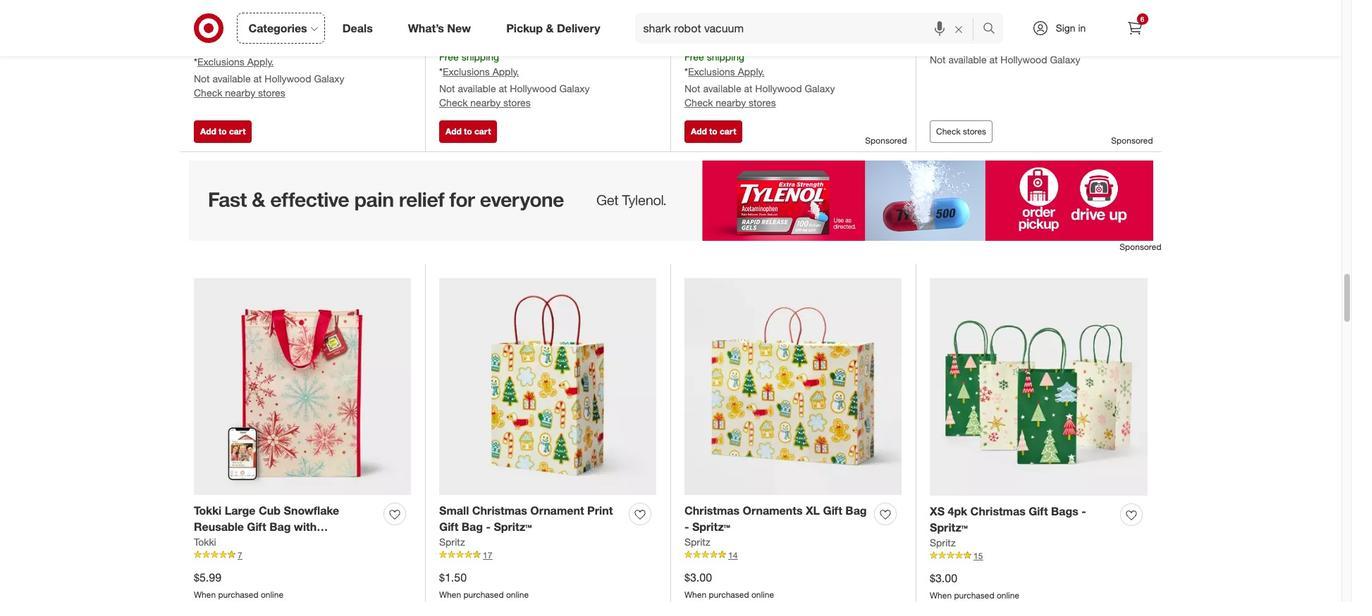 Task type: describe. For each thing, give the bounding box(es) containing it.
spritz link for xs 4pk christmas gift bags - spritz™
[[930, 536, 956, 551]]

christmas inside christmas ornaments xl gift bag - spritz™
[[685, 504, 740, 518]]

sponsored for only ships with $35 orders
[[865, 135, 907, 146]]

when purchased online for second add to cart button from the right's check nearby stores 'button' exclusions apply. button
[[439, 12, 529, 23]]

gift inside christmas ornaments xl gift bag - spritz™
[[823, 504, 842, 518]]

exclusions apply. button for second add to cart button from the right's check nearby stores 'button'
[[443, 65, 519, 79]]

spritz for xs 4pk christmas gift bags - spritz™
[[930, 537, 956, 549]]

- inside small christmas ornament print gift bag - spritz™
[[486, 520, 491, 534]]

orders for check nearby stores 'button' associated with 3rd add to cart button from right
[[270, 27, 294, 38]]

cart for 3rd add to cart button from right
[[229, 126, 246, 137]]

ships for second add to cart button from the right's check nearby stores 'button' exclusions apply. button
[[459, 37, 479, 48]]

check nearby stores button for 3rd add to cart button from right
[[194, 86, 285, 100]]

$3.00 for christmas ornaments xl gift bag - spritz™
[[685, 571, 712, 585]]

$5.99 when purchased online
[[194, 571, 283, 601]]

small christmas ornament print gift bag - spritz™ link
[[439, 504, 623, 536]]

sign in link
[[1020, 13, 1108, 44]]

add for 3rd add to cart button from right
[[200, 126, 216, 137]]

search
[[976, 22, 1010, 36]]

galaxy inside shipping not available not available at hollywood galaxy
[[1050, 54, 1080, 66]]

spritz for small christmas ornament print gift bag - spritz™
[[439, 536, 465, 548]]

free shipping * * exclusions apply. not available at hollywood galaxy check nearby stores
[[685, 51, 835, 108]]

purchased left pickup
[[464, 12, 504, 23]]

hollywood down pickup
[[510, 82, 557, 94]]

categories link
[[237, 13, 325, 44]]

deals
[[342, 21, 373, 35]]

2 horizontal spatial ships
[[704, 37, 724, 48]]

deals link
[[330, 13, 390, 44]]

add for second add to cart button from the right
[[446, 126, 462, 137]]

purchased inside $5.99 when purchased online
[[218, 590, 258, 601]]

advertisement region
[[180, 161, 1162, 241]]

purchased down 15
[[954, 591, 995, 601]]

sign in
[[1056, 22, 1086, 34]]

when inside $5.99 when purchased online
[[194, 590, 216, 601]]

tokki large cub snowflake reusable gift bag with evergreeting card link
[[194, 504, 378, 551]]

shipping inside free shipping * * exclusions apply. not available at hollywood galaxy check nearby stores
[[707, 51, 745, 63]]

cart for first add to cart button from the right
[[720, 126, 736, 137]]

ships for exclusions apply. button related to check nearby stores 'button' associated with 3rd add to cart button from right
[[213, 27, 234, 38]]

3 add to cart button from the left
[[685, 121, 743, 143]]

xs
[[930, 505, 945, 519]]

bags
[[1051, 505, 1079, 519]]

pickup
[[506, 21, 543, 35]]

1 add to cart button from the left
[[194, 121, 252, 143]]

exclusions inside free shipping * * exclusions apply. not available at hollywood galaxy check nearby stores
[[688, 65, 735, 77]]

spritz link for small christmas ornament print gift bag - spritz™
[[439, 536, 465, 550]]

spritz™ for xs 4pk christmas gift bags - spritz™
[[930, 521, 968, 535]]

purchased up categories
[[218, 3, 258, 13]]

cart for second add to cart button from the right
[[474, 126, 491, 137]]

exclusions apply. button for check nearby stores 'button' associated with 3rd add to cart button from right
[[197, 55, 274, 69]]

when purchased online for check nearby stores 'button' corresponding to first add to cart button from the right's exclusions apply. button
[[685, 12, 774, 23]]

to for second add to cart button from the right
[[464, 126, 472, 137]]

tokki for tokki
[[194, 536, 216, 548]]

at down categories
[[253, 73, 262, 84]]

christmas ornaments xl gift bag - spritz™ link
[[685, 504, 869, 536]]

snowflake
[[284, 504, 339, 518]]

xs 4pk christmas gift bags - spritz™ link
[[930, 504, 1115, 536]]

2 add to cart button from the left
[[439, 121, 497, 143]]

nearby inside free shipping * * exclusions apply. not available at hollywood galaxy check nearby stores
[[716, 96, 746, 108]]

only ships with $35 orders free shipping * * exclusions apply. not available at hollywood galaxy check nearby stores for exclusions apply. button related to check nearby stores 'button' associated with 3rd add to cart button from right
[[194, 27, 344, 99]]

spritz™ inside small christmas ornament print gift bag - spritz™
[[494, 520, 532, 534]]

check inside button
[[936, 126, 961, 137]]

small christmas ornament print gift bag - spritz™
[[439, 504, 613, 534]]

2 add to cart from the left
[[446, 126, 491, 137]]

1 add to cart from the left
[[200, 126, 246, 137]]

only ships with $35 orders
[[685, 37, 785, 48]]

free inside free shipping * * exclusions apply. not available at hollywood galaxy check nearby stores
[[685, 51, 704, 63]]

categories
[[249, 21, 307, 35]]

- for christmas ornaments xl gift bag - spritz™
[[685, 520, 689, 534]]

3 add to cart from the left
[[691, 126, 736, 137]]

xs 4pk christmas gift bags - spritz™
[[930, 505, 1086, 535]]

apply. for second add to cart button from the right
[[493, 65, 519, 77]]

to for first add to cart button from the right
[[709, 126, 717, 137]]

only for 3rd add to cart button from right
[[194, 27, 211, 38]]

online inside $1.50 when purchased online
[[506, 590, 529, 601]]

sign
[[1056, 22, 1076, 34]]

large
[[225, 504, 256, 518]]

christmas ornaments xl gift bag - spritz™
[[685, 504, 867, 534]]

online inside $5.99 when purchased online
[[261, 590, 283, 601]]

available inside free shipping * * exclusions apply. not available at hollywood galaxy check nearby stores
[[703, 82, 741, 94]]

6
[[1141, 15, 1145, 23]]

not inside free shipping * * exclusions apply. not available at hollywood galaxy check nearby stores
[[685, 82, 701, 94]]

galaxy down delivery
[[559, 82, 590, 94]]

to for 3rd add to cart button from right
[[219, 126, 227, 137]]

shipping
[[930, 36, 969, 48]]

galaxy inside free shipping * * exclusions apply. not available at hollywood galaxy check nearby stores
[[805, 82, 835, 94]]

tokki link
[[194, 536, 216, 550]]

christmas inside xs 4pk christmas gift bags - spritz™
[[971, 505, 1026, 519]]

17
[[483, 551, 492, 561]]

online up only ships with $35 orders
[[752, 12, 774, 23]]

2 horizontal spatial orders
[[761, 37, 785, 48]]

$35 for exclusions apply. button related to check nearby stores 'button' associated with 3rd add to cart button from right
[[254, 27, 267, 38]]

14 link
[[685, 550, 902, 562]]

bag inside tokki large cub snowflake reusable gift bag with evergreeting card
[[269, 520, 291, 534]]

cub
[[259, 504, 281, 518]]

hollywood inside shipping not available not available at hollywood galaxy
[[1001, 54, 1047, 66]]

online down 14 link
[[752, 590, 774, 601]]

not inside shipping not available not available at hollywood galaxy
[[930, 54, 946, 66]]

galaxy down deals
[[314, 73, 344, 84]]

exclusions apply. button for check nearby stores 'button' corresponding to first add to cart button from the right
[[688, 65, 764, 79]]

nearby for 3rd add to cart button from right
[[225, 87, 255, 99]]

christmas inside small christmas ornament print gift bag - spritz™
[[472, 504, 527, 518]]

free for second add to cart button from the right's check nearby stores 'button' exclusions apply. button
[[439, 51, 459, 63]]

only for second add to cart button from the right
[[439, 37, 456, 48]]



Task type: vqa. For each thing, say whether or not it's contained in the screenshot.


Task type: locate. For each thing, give the bounding box(es) containing it.
spritz for christmas ornaments xl gift bag - spritz™
[[685, 536, 710, 548]]

in
[[1078, 22, 1086, 34]]

1 horizontal spatial shipping
[[462, 51, 499, 63]]

0 vertical spatial tokki
[[194, 504, 222, 518]]

orders
[[270, 27, 294, 38], [515, 37, 540, 48], [761, 37, 785, 48]]

spritz link for christmas ornaments xl gift bag - spritz™
[[685, 536, 710, 550]]

17 link
[[439, 550, 656, 562]]

free for exclusions apply. button related to check nearby stores 'button' associated with 3rd add to cart button from right
[[194, 41, 213, 53]]

1 cart from the left
[[229, 126, 246, 137]]

2 horizontal spatial nearby
[[716, 96, 746, 108]]

exclusions apply. button
[[197, 55, 274, 69], [443, 65, 519, 79], [688, 65, 764, 79]]

2 horizontal spatial add
[[691, 126, 707, 137]]

apply. down categories
[[247, 56, 274, 68]]

0 horizontal spatial apply.
[[247, 56, 274, 68]]

1 horizontal spatial only
[[439, 37, 456, 48]]

tokki large cub snowflake reusable gift bag with evergreeting card image
[[194, 278, 411, 495], [194, 278, 411, 495]]

christmas ornaments xl gift bag - spritz™ image
[[685, 278, 902, 495], [685, 278, 902, 495]]

1 horizontal spatial check nearby stores button
[[439, 96, 531, 110]]

exclusions for second add to cart button from the right's check nearby stores 'button' exclusions apply. button
[[443, 65, 490, 77]]

1 horizontal spatial ships
[[459, 37, 479, 48]]

online up shipping not available not available at hollywood galaxy
[[997, 13, 1020, 24]]

1 horizontal spatial $3.00
[[930, 572, 957, 586]]

gift down "cub"
[[247, 520, 266, 534]]

ships left categories
[[213, 27, 234, 38]]

0 horizontal spatial add to cart button
[[194, 121, 252, 143]]

spritz™ inside christmas ornaments xl gift bag - spritz™
[[692, 520, 730, 534]]

available down new
[[458, 82, 496, 94]]

ships up free shipping * * exclusions apply. not available at hollywood galaxy check nearby stores
[[704, 37, 724, 48]]

to
[[219, 126, 227, 137], [464, 126, 472, 137], [709, 126, 717, 137]]

2 horizontal spatial only
[[685, 37, 702, 48]]

exclusions down only ships with $35 orders
[[688, 65, 735, 77]]

2 cart from the left
[[474, 126, 491, 137]]

- inside christmas ornaments xl gift bag - spritz™
[[685, 520, 689, 534]]

spritz™ down 4pk
[[930, 521, 968, 535]]

hollywood down categories link
[[265, 73, 311, 84]]

1 horizontal spatial add to cart button
[[439, 121, 497, 143]]

what's
[[408, 21, 444, 35]]

0 horizontal spatial ships
[[213, 27, 234, 38]]

spritz™ for christmas ornaments xl gift bag - spritz™
[[692, 520, 730, 534]]

galaxy
[[1050, 54, 1080, 66], [314, 73, 344, 84], [559, 82, 590, 94], [805, 82, 835, 94]]

exclusions apply. button down categories
[[197, 55, 274, 69]]

online down 17 link
[[506, 590, 529, 601]]

search button
[[976, 13, 1010, 47]]

0 horizontal spatial nearby
[[225, 87, 255, 99]]

1 horizontal spatial orders
[[515, 37, 540, 48]]

available down not
[[949, 54, 987, 66]]

$3.00 when purchased online for christmas ornaments xl gift bag - spritz™
[[685, 571, 774, 601]]

2 horizontal spatial -
[[1082, 505, 1086, 519]]

0 horizontal spatial $3.00 when purchased online
[[685, 571, 774, 601]]

$5.99
[[194, 571, 221, 585]]

ships
[[213, 27, 234, 38], [459, 37, 479, 48], [704, 37, 724, 48]]

2 horizontal spatial spritz link
[[930, 536, 956, 551]]

check
[[194, 87, 222, 99], [439, 96, 468, 108], [685, 96, 713, 108], [936, 126, 961, 137]]

7 link
[[194, 550, 411, 562]]

apply. inside free shipping * * exclusions apply. not available at hollywood galaxy check nearby stores
[[738, 65, 764, 77]]

0 horizontal spatial free
[[194, 41, 213, 53]]

stores inside button
[[963, 126, 986, 137]]

0 horizontal spatial add
[[200, 126, 216, 137]]

0 horizontal spatial add to cart
[[200, 126, 246, 137]]

at down only ships with $35 orders
[[744, 82, 753, 94]]

exclusions apply. button down only ships with $35 orders
[[688, 65, 764, 79]]

gift down small
[[439, 520, 459, 534]]

add to cart button
[[194, 121, 252, 143], [439, 121, 497, 143], [685, 121, 743, 143]]

$3.00 for xs 4pk christmas gift bags - spritz™
[[930, 572, 957, 586]]

sponsored
[[865, 135, 907, 146], [1111, 135, 1153, 146], [1120, 242, 1162, 252]]

hollywood
[[1001, 54, 1047, 66], [265, 73, 311, 84], [510, 82, 557, 94], [755, 82, 802, 94]]

4pk
[[948, 505, 967, 519]]

0 horizontal spatial check nearby stores button
[[194, 86, 285, 100]]

what's new
[[408, 21, 471, 35]]

0 horizontal spatial shipping
[[216, 41, 254, 53]]

*
[[254, 41, 257, 53], [499, 51, 503, 63], [745, 51, 748, 63], [194, 56, 197, 68], [439, 65, 443, 77], [685, 65, 688, 77]]

when inside $1.50 when purchased online
[[439, 590, 461, 601]]

1 horizontal spatial apply.
[[493, 65, 519, 77]]

0 horizontal spatial orders
[[270, 27, 294, 38]]

cart
[[229, 126, 246, 137], [474, 126, 491, 137], [720, 126, 736, 137]]

spritz™ up 17 link
[[494, 520, 532, 534]]

0 horizontal spatial -
[[486, 520, 491, 534]]

stores inside free shipping * * exclusions apply. not available at hollywood galaxy check nearby stores
[[749, 96, 776, 108]]

shipping for second add to cart button from the right's check nearby stores 'button' exclusions apply. button
[[462, 51, 499, 63]]

0 horizontal spatial christmas
[[472, 504, 527, 518]]

shipping for exclusions apply. button related to check nearby stores 'button' associated with 3rd add to cart button from right
[[216, 41, 254, 53]]

gift inside xs 4pk christmas gift bags - spritz™
[[1029, 505, 1048, 519]]

$3.00 when purchased online down 15
[[930, 572, 1020, 601]]

shipping down only ships with $35 orders
[[707, 51, 745, 63]]

purchased down the 14
[[709, 590, 749, 601]]

1 vertical spatial tokki
[[194, 536, 216, 548]]

spritz™ up the 14
[[692, 520, 730, 534]]

ornaments
[[743, 504, 803, 518]]

$1.50 when purchased online
[[439, 571, 529, 601]]

1 horizontal spatial only ships with $35 orders free shipping * * exclusions apply. not available at hollywood galaxy check nearby stores
[[439, 37, 590, 108]]

2 horizontal spatial bag
[[846, 504, 867, 518]]

xl
[[806, 504, 820, 518]]

not
[[972, 36, 986, 48]]

ships down new
[[459, 37, 479, 48]]

2 horizontal spatial free
[[685, 51, 704, 63]]

check stores
[[936, 126, 986, 137]]

available right not
[[989, 36, 1027, 48]]

3 add from the left
[[691, 126, 707, 137]]

check nearby stores button for first add to cart button from the right
[[685, 96, 776, 110]]

0 horizontal spatial exclusions apply. button
[[197, 55, 274, 69]]

3 to from the left
[[709, 126, 717, 137]]

at down search 'button'
[[990, 54, 998, 66]]

2 horizontal spatial spritz™
[[930, 521, 968, 535]]

1 horizontal spatial add
[[446, 126, 462, 137]]

$35
[[254, 27, 267, 38], [499, 37, 513, 48], [745, 37, 758, 48]]

hollywood down search 'button'
[[1001, 54, 1047, 66]]

new
[[447, 21, 471, 35]]

1 horizontal spatial free
[[439, 51, 459, 63]]

2 horizontal spatial shipping
[[707, 51, 745, 63]]

delivery
[[557, 21, 600, 35]]

1 horizontal spatial -
[[685, 520, 689, 534]]

14
[[728, 551, 738, 561]]

0 horizontal spatial to
[[219, 126, 227, 137]]

tokki for tokki large cub snowflake reusable gift bag with evergreeting card
[[194, 504, 222, 518]]

shipping
[[216, 41, 254, 53], [462, 51, 499, 63], [707, 51, 745, 63]]

what's new link
[[396, 13, 489, 44]]

add
[[200, 126, 216, 137], [446, 126, 462, 137], [691, 126, 707, 137]]

0 horizontal spatial $3.00
[[685, 571, 712, 585]]

7
[[238, 551, 242, 561]]

available down categories
[[213, 73, 251, 84]]

pickup & delivery link
[[494, 13, 618, 44]]

1 horizontal spatial spritz™
[[692, 520, 730, 534]]

1 horizontal spatial exclusions
[[443, 65, 490, 77]]

0 horizontal spatial bag
[[269, 520, 291, 534]]

tokki up reusable
[[194, 504, 222, 518]]

2 horizontal spatial exclusions
[[688, 65, 735, 77]]

hollywood down only ships with $35 orders
[[755, 82, 802, 94]]

only
[[194, 27, 211, 38], [439, 37, 456, 48], [685, 37, 702, 48]]

tokki inside tokki large cub snowflake reusable gift bag with evergreeting card
[[194, 504, 222, 518]]

exclusions apply. button down new
[[443, 65, 519, 79]]

exclusions down new
[[443, 65, 490, 77]]

check nearby stores button
[[194, 86, 285, 100], [439, 96, 531, 110], [685, 96, 776, 110]]

6 link
[[1119, 13, 1150, 44]]

0 horizontal spatial spritz link
[[439, 536, 465, 550]]

purchased down $5.99
[[218, 590, 258, 601]]

at inside shipping not available not available at hollywood galaxy
[[990, 54, 998, 66]]

0 horizontal spatial exclusions
[[197, 56, 245, 68]]

apply.
[[247, 56, 274, 68], [493, 65, 519, 77], [738, 65, 764, 77]]

with inside tokki large cub snowflake reusable gift bag with evergreeting card
[[294, 520, 317, 534]]

card
[[279, 536, 305, 551]]

online left &
[[506, 12, 529, 23]]

pickup & delivery
[[506, 21, 600, 35]]

1 horizontal spatial nearby
[[470, 96, 501, 108]]

1 horizontal spatial spritz link
[[685, 536, 710, 550]]

&
[[546, 21, 554, 35]]

2 horizontal spatial spritz
[[930, 537, 956, 549]]

2 horizontal spatial apply.
[[738, 65, 764, 77]]

0 horizontal spatial only
[[194, 27, 211, 38]]

purchased up only ships with $35 orders
[[709, 12, 749, 23]]

print
[[587, 504, 613, 518]]

apply. for 3rd add to cart button from right
[[247, 56, 274, 68]]

3 cart from the left
[[720, 126, 736, 137]]

when
[[194, 3, 216, 13], [439, 12, 461, 23], [685, 12, 707, 23], [930, 13, 952, 24], [194, 590, 216, 601], [439, 590, 461, 601], [685, 590, 707, 601], [930, 591, 952, 601]]

purchased inside $1.50 when purchased online
[[464, 590, 504, 601]]

1 tokki from the top
[[194, 504, 222, 518]]

available down only ships with $35 orders
[[703, 82, 741, 94]]

christmas up the 14
[[685, 504, 740, 518]]

purchased up not
[[954, 13, 995, 24]]

bag inside small christmas ornament print gift bag - spritz™
[[462, 520, 483, 534]]

with
[[236, 27, 252, 38], [481, 37, 497, 48], [727, 37, 742, 48], [294, 520, 317, 534]]

gift left bags on the right bottom of the page
[[1029, 505, 1048, 519]]

stores
[[258, 87, 285, 99], [503, 96, 531, 108], [749, 96, 776, 108], [963, 126, 986, 137]]

- for xs 4pk christmas gift bags - spritz™
[[1082, 505, 1086, 519]]

at down pickup
[[499, 82, 507, 94]]

2 horizontal spatial add to cart
[[691, 126, 736, 137]]

exclusions for exclusions apply. button related to check nearby stores 'button' associated with 3rd add to cart button from right
[[197, 56, 245, 68]]

bag
[[846, 504, 867, 518], [269, 520, 291, 534], [462, 520, 483, 534]]

2 horizontal spatial cart
[[720, 126, 736, 137]]

xs 4pk christmas gift bags - spritz™ image
[[930, 278, 1148, 496], [930, 278, 1148, 496]]

reusable
[[194, 520, 244, 534]]

add to cart
[[200, 126, 246, 137], [446, 126, 491, 137], [691, 126, 736, 137]]

tokki down reusable
[[194, 536, 216, 548]]

only ships with $35 orders free shipping * * exclusions apply. not available at hollywood galaxy check nearby stores
[[194, 27, 344, 99], [439, 37, 590, 108]]

online down 7 link on the bottom of page
[[261, 590, 283, 601]]

1 horizontal spatial $3.00 when purchased online
[[930, 572, 1020, 601]]

not
[[930, 54, 946, 66], [194, 73, 210, 84], [439, 82, 455, 94], [685, 82, 701, 94]]

online
[[261, 3, 283, 13], [506, 12, 529, 23], [752, 12, 774, 23], [997, 13, 1020, 24], [261, 590, 283, 601], [506, 590, 529, 601], [752, 590, 774, 601], [997, 591, 1020, 601]]

spritz link
[[439, 536, 465, 550], [685, 536, 710, 550], [930, 536, 956, 551]]

shipping not available not available at hollywood galaxy
[[930, 36, 1080, 66]]

15 link
[[930, 551, 1148, 563]]

2 horizontal spatial christmas
[[971, 505, 1026, 519]]

gift inside small christmas ornament print gift bag - spritz™
[[439, 520, 459, 534]]

1 horizontal spatial to
[[464, 126, 472, 137]]

available
[[989, 36, 1027, 48], [949, 54, 987, 66], [213, 73, 251, 84], [458, 82, 496, 94], [703, 82, 741, 94]]

bag down "cub"
[[269, 520, 291, 534]]

2 to from the left
[[464, 126, 472, 137]]

purchased
[[218, 3, 258, 13], [464, 12, 504, 23], [709, 12, 749, 23], [954, 13, 995, 24], [218, 590, 258, 601], [464, 590, 504, 601], [709, 590, 749, 601], [954, 591, 995, 601]]

$3.00
[[685, 571, 712, 585], [930, 572, 957, 586]]

bag inside christmas ornaments xl gift bag - spritz™
[[846, 504, 867, 518]]

- inside xs 4pk christmas gift bags - spritz™
[[1082, 505, 1086, 519]]

15
[[974, 551, 983, 562]]

christmas right small
[[472, 504, 527, 518]]

$35 for second add to cart button from the right's check nearby stores 'button' exclusions apply. button
[[499, 37, 513, 48]]

$3.00 when purchased online down the 14
[[685, 571, 774, 601]]

check stores button
[[930, 121, 993, 143]]

sponsored for when purchased online
[[1111, 135, 1153, 146]]

spritz™ inside xs 4pk christmas gift bags - spritz™
[[930, 521, 968, 535]]

online up categories
[[261, 3, 283, 13]]

tokki
[[194, 504, 222, 518], [194, 536, 216, 548]]

0 horizontal spatial spritz™
[[494, 520, 532, 534]]

$1.50
[[439, 571, 467, 585]]

1 add from the left
[[200, 126, 216, 137]]

bag right xl on the bottom right of page
[[846, 504, 867, 518]]

small
[[439, 504, 469, 518]]

apply. down pickup
[[493, 65, 519, 77]]

2 horizontal spatial $35
[[745, 37, 758, 48]]

hollywood inside free shipping * * exclusions apply. not available at hollywood galaxy check nearby stores
[[755, 82, 802, 94]]

gift
[[823, 504, 842, 518], [1029, 505, 1048, 519], [247, 520, 266, 534], [439, 520, 459, 534]]

1 horizontal spatial $35
[[499, 37, 513, 48]]

when purchased online for exclusions apply. button related to check nearby stores 'button' associated with 3rd add to cart button from right
[[194, 3, 283, 13]]

shipping down categories
[[216, 41, 254, 53]]

-
[[1082, 505, 1086, 519], [486, 520, 491, 534], [685, 520, 689, 534]]

only ships with $35 orders free shipping * * exclusions apply. not available at hollywood galaxy check nearby stores for second add to cart button from the right's check nearby stores 'button' exclusions apply. button
[[439, 37, 590, 108]]

spritz
[[439, 536, 465, 548], [685, 536, 710, 548], [930, 537, 956, 549]]

0 horizontal spatial spritz
[[439, 536, 465, 548]]

bag down small
[[462, 520, 483, 534]]

1 horizontal spatial add to cart
[[446, 126, 491, 137]]

online down 15 "link"
[[997, 591, 1020, 601]]

gift right xl on the bottom right of page
[[823, 504, 842, 518]]

tokki large cub snowflake reusable gift bag with evergreeting card
[[194, 504, 339, 551]]

1 to from the left
[[219, 126, 227, 137]]

ornament
[[530, 504, 584, 518]]

at inside free shipping * * exclusions apply. not available at hollywood galaxy check nearby stores
[[744, 82, 753, 94]]

nearby for second add to cart button from the right
[[470, 96, 501, 108]]

1 horizontal spatial spritz
[[685, 536, 710, 548]]

small christmas ornament print gift bag - spritz™ image
[[439, 278, 656, 495], [439, 278, 656, 495]]

0 horizontal spatial cart
[[229, 126, 246, 137]]

shipping down new
[[462, 51, 499, 63]]

1 horizontal spatial cart
[[474, 126, 491, 137]]

spritz™
[[494, 520, 532, 534], [692, 520, 730, 534], [930, 521, 968, 535]]

0 horizontal spatial $35
[[254, 27, 267, 38]]

2 horizontal spatial check nearby stores button
[[685, 96, 776, 110]]

1 horizontal spatial christmas
[[685, 504, 740, 518]]

2 horizontal spatial exclusions apply. button
[[688, 65, 764, 79]]

purchased down "$1.50" at left
[[464, 590, 504, 601]]

free
[[194, 41, 213, 53], [439, 51, 459, 63], [685, 51, 704, 63]]

galaxy down what can we help you find? suggestions appear below search field on the top of page
[[805, 82, 835, 94]]

galaxy down sign in link on the top right of page
[[1050, 54, 1080, 66]]

2 add from the left
[[446, 126, 462, 137]]

check nearby stores button for second add to cart button from the right
[[439, 96, 531, 110]]

$3.00 when purchased online
[[685, 571, 774, 601], [930, 572, 1020, 601]]

1 horizontal spatial exclusions apply. button
[[443, 65, 519, 79]]

exclusions down categories link
[[197, 56, 245, 68]]

at
[[990, 54, 998, 66], [253, 73, 262, 84], [499, 82, 507, 94], [744, 82, 753, 94]]

apply. down only ships with $35 orders
[[738, 65, 764, 77]]

christmas right 4pk
[[971, 505, 1026, 519]]

check inside free shipping * * exclusions apply. not available at hollywood galaxy check nearby stores
[[685, 96, 713, 108]]

2 tokki from the top
[[194, 536, 216, 548]]

when purchased online
[[194, 3, 283, 13], [439, 12, 529, 23], [685, 12, 774, 23], [930, 13, 1020, 24]]

orders for second add to cart button from the right's check nearby stores 'button'
[[515, 37, 540, 48]]

1 horizontal spatial bag
[[462, 520, 483, 534]]

What can we help you find? suggestions appear below search field
[[635, 13, 986, 44]]

add for first add to cart button from the right
[[691, 126, 707, 137]]

evergreeting
[[194, 536, 276, 551]]

$3.00 when purchased online for xs 4pk christmas gift bags - spritz™
[[930, 572, 1020, 601]]

exclusions
[[197, 56, 245, 68], [443, 65, 490, 77], [688, 65, 735, 77]]

christmas
[[472, 504, 527, 518], [685, 504, 740, 518], [971, 505, 1026, 519]]

2 horizontal spatial to
[[709, 126, 717, 137]]

2 horizontal spatial add to cart button
[[685, 121, 743, 143]]

0 horizontal spatial only ships with $35 orders free shipping * * exclusions apply. not available at hollywood galaxy check nearby stores
[[194, 27, 344, 99]]

gift inside tokki large cub snowflake reusable gift bag with evergreeting card
[[247, 520, 266, 534]]



